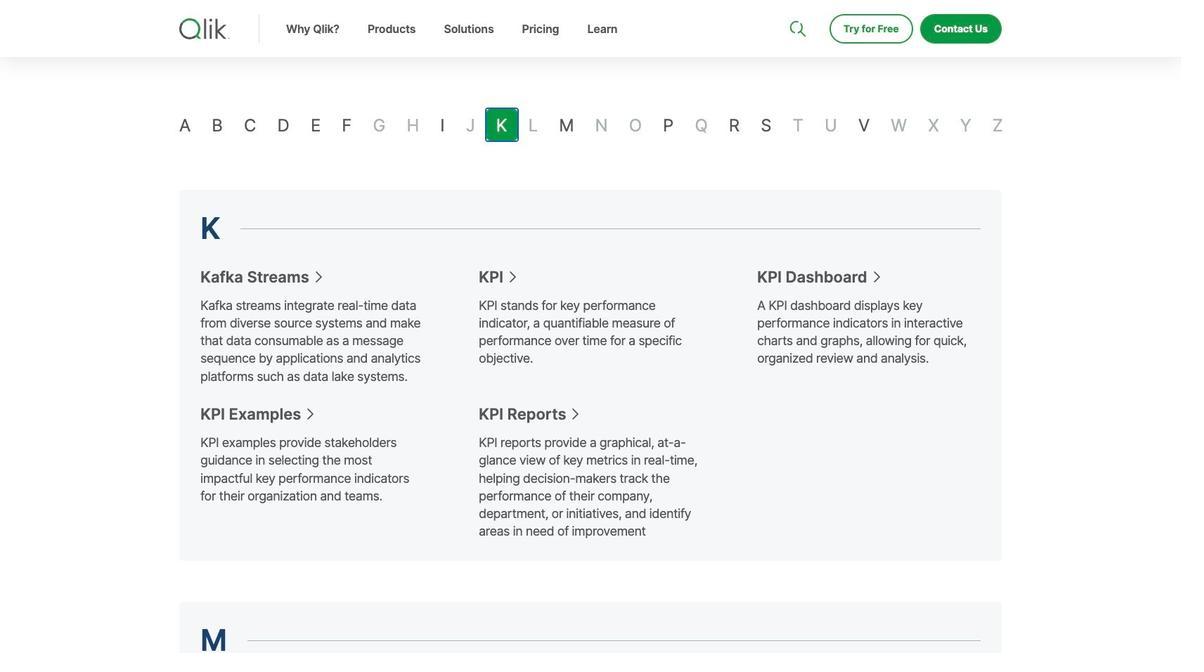 Task type: vqa. For each thing, say whether or not it's contained in the screenshot.
Qlik image
yes



Task type: locate. For each thing, give the bounding box(es) containing it.
company image
[[872, 0, 884, 11]]

login image
[[957, 0, 968, 11]]

qlik image
[[179, 18, 230, 39]]



Task type: describe. For each thing, give the bounding box(es) containing it.
support image
[[791, 0, 802, 11]]



